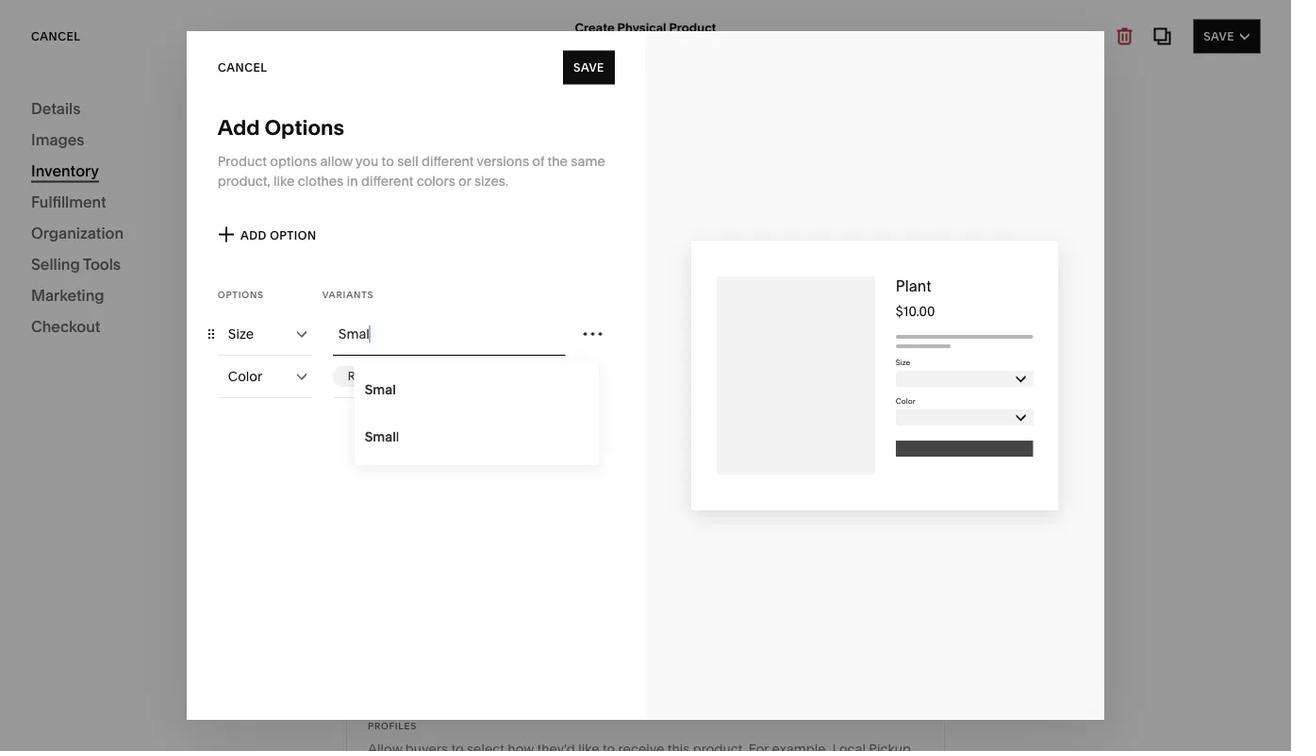 Task type: locate. For each thing, give the bounding box(es) containing it.
add down first
[[143, 300, 169, 313]]

stock down small, medium, large... text field
[[431, 357, 466, 373]]

3 from from the top
[[125, 524, 150, 538]]

0 horizontal spatial of
[[505, 491, 517, 507]]

your
[[381, 717, 409, 733]]

save button
[[1194, 19, 1261, 53], [563, 50, 615, 84]]

1 horizontal spatial sizes.
[[475, 173, 509, 189]]

same inside sell different versions of the same product. for example, a shirt that comes in multiple colors or sizes.
[[543, 491, 578, 507]]

smal inside button
[[365, 382, 396, 398]]

0 horizontal spatial sizes.
[[426, 512, 460, 528]]

0 vertical spatial or
[[459, 173, 471, 189]]

product inside button
[[172, 300, 231, 313]]

plant
[[896, 277, 932, 295]]

1 horizontal spatial cancel button
[[218, 50, 278, 84]]

Sale Price text field
[[579, 218, 924, 260]]

selling tools
[[31, 255, 121, 273]]

stock up unlimited
[[368, 315, 403, 331]]

options up the options
[[265, 115, 345, 140]]

l
[[396, 429, 399, 445]]

same
[[571, 153, 606, 169], [543, 491, 578, 507]]

out
[[724, 717, 744, 733]]

0 vertical spatial smal
[[365, 382, 396, 398]]

1 vertical spatial add
[[240, 228, 267, 242]]

5 from from the top
[[125, 651, 150, 664]]

from inside pink calathea from $20
[[125, 398, 150, 411]]

1 smal from the top
[[365, 382, 396, 398]]

smal button
[[355, 366, 599, 413]]

cactus
[[125, 505, 168, 521]]

same inside product options allow you to sell different versions of the same product, like clothes in different colors or sizes.
[[571, 153, 606, 169]]

example,
[[660, 491, 717, 507]]

0 vertical spatial of
[[533, 153, 545, 169]]

1 horizontal spatial stock
[[431, 357, 466, 373]]

to left sell
[[382, 153, 394, 169]]

colors
[[417, 173, 456, 189], [368, 512, 407, 528]]

physical
[[618, 20, 667, 35]]

cancel up all
[[31, 29, 81, 43]]

1 horizontal spatial the
[[548, 153, 568, 169]]

add for add options
[[218, 115, 260, 140]]

to
[[382, 153, 394, 169], [214, 212, 228, 231], [208, 261, 220, 277], [626, 717, 639, 733]]

row group containing pink calathea
[[0, 47, 374, 751]]

2 vertical spatial product
[[172, 300, 231, 313]]

cancel button up "add options" on the left of the page
[[218, 50, 278, 84]]

of inside product options allow you to sell different versions of the same product, like clothes in different colors or sizes.
[[533, 153, 545, 169]]

2 horizontal spatial the
[[666, 717, 686, 733]]

0 vertical spatial add
[[218, 115, 260, 140]]

from down palm
[[125, 651, 150, 664]]

shop
[[811, 26, 839, 40]]

$20
[[152, 398, 172, 411], [152, 651, 172, 664]]

organization
[[31, 224, 124, 242]]

0 vertical spatial $20
[[152, 398, 172, 411]]

0 vertical spatial different
[[422, 153, 474, 169]]

1 vertical spatial the
[[520, 491, 540, 507]]

1 vertical spatial create
[[53, 261, 95, 277]]

create
[[575, 20, 615, 35], [53, 261, 95, 277]]

0 vertical spatial your
[[231, 212, 263, 231]]

hair
[[175, 442, 200, 458]]

1 horizontal spatial options
[[265, 115, 345, 140]]

save
[[1204, 29, 1235, 43], [574, 60, 604, 74]]

your left site.
[[762, 717, 790, 733]]

smal down sku
[[365, 429, 396, 445]]

cancel inside button
[[218, 60, 267, 74]]

0 horizontal spatial or
[[410, 512, 423, 528]]

0 vertical spatial cancel
[[31, 29, 81, 43]]

1 from from the top
[[125, 398, 150, 411]]

0 horizontal spatial the
[[520, 491, 540, 507]]

clothes
[[298, 173, 344, 189]]

sku
[[368, 400, 394, 416]]

1 vertical spatial cancel
[[218, 60, 267, 74]]

0 vertical spatial versions
[[477, 153, 529, 169]]

Search items… text field
[[62, 126, 338, 168]]

or inside product options allow you to sell different versions of the same product, like clothes in different colors or sizes.
[[459, 173, 471, 189]]

add inside button
[[143, 300, 169, 313]]

0 vertical spatial colors
[[417, 173, 456, 189]]

size down $10.00
[[896, 358, 911, 367]]

1 vertical spatial variants
[[368, 462, 419, 474]]

0 horizontal spatial colors
[[368, 512, 407, 528]]

0 vertical spatial color
[[228, 369, 263, 385]]

create your first product to start selling.
[[53, 261, 298, 277]]

smal for smal l
[[365, 429, 396, 445]]

1 horizontal spatial or
[[459, 173, 471, 189]]

2 vertical spatial of
[[747, 717, 759, 733]]

in
[[347, 173, 358, 189], [834, 491, 845, 507], [473, 717, 484, 733]]

1 vertical spatial sizes.
[[426, 512, 460, 528]]

in inside product options allow you to sell different versions of the same product, like clothes in different colors or sizes.
[[347, 173, 358, 189]]

0 vertical spatial options
[[265, 115, 345, 140]]

create for create your first product to start selling.
[[53, 261, 95, 277]]

options
[[265, 115, 345, 140], [218, 289, 264, 300]]

1 horizontal spatial colors
[[417, 173, 456, 189]]

from inside cactus from $50
[[125, 524, 150, 538]]

pink
[[125, 379, 151, 395]]

1 horizontal spatial size
[[896, 358, 911, 367]]

cancel up "add options" on the left of the page
[[218, 60, 267, 74]]

your down product, on the top of page
[[231, 212, 263, 231]]

color
[[228, 369, 263, 385], [896, 396, 916, 406]]

sale
[[390, 188, 417, 204]]

1 $20 from the top
[[152, 398, 172, 411]]

1 vertical spatial product
[[218, 153, 267, 169]]

1 vertical spatial smal
[[365, 429, 396, 445]]

4 from from the top
[[125, 587, 150, 601]]

0 horizontal spatial color
[[228, 369, 263, 385]]

marketing
[[31, 286, 104, 304]]

1 horizontal spatial color
[[896, 396, 916, 406]]

smal for smal
[[365, 382, 396, 398]]

add option button
[[187, 222, 317, 256]]

in right comes
[[834, 491, 845, 507]]

$25
[[152, 587, 172, 601]]

size inside field
[[228, 326, 254, 342]]

create down the store
[[53, 261, 95, 277]]

from down maiden
[[125, 461, 150, 475]]

0 horizontal spatial save
[[574, 60, 604, 74]]

variants
[[323, 289, 374, 300], [368, 462, 419, 474]]

from inside palm from $20
[[125, 651, 150, 664]]

first
[[128, 261, 152, 277]]

to left get
[[626, 717, 639, 733]]

options down start
[[218, 289, 264, 300]]

1 horizontal spatial cancel
[[218, 60, 267, 74]]

2 horizontal spatial your
[[762, 717, 790, 733]]

0 vertical spatial create
[[575, 20, 615, 35]]

pink calathea from $20
[[125, 379, 209, 411]]

your left first
[[98, 261, 125, 277]]

maiden
[[125, 442, 172, 458]]

add up product, on the top of page
[[218, 115, 260, 140]]

colors inside product options allow you to sell different versions of the same product, like clothes in different colors or sizes.
[[417, 173, 456, 189]]

2 vertical spatial add
[[143, 300, 169, 313]]

in left "14" at the bottom of page
[[473, 717, 484, 733]]

sizes. inside sell different versions of the same product. for example, a shirt that comes in multiple colors or sizes.
[[426, 512, 460, 528]]

$20 inside pink calathea from $20
[[152, 398, 172, 411]]

you
[[356, 153, 379, 169]]

1 vertical spatial or
[[410, 512, 423, 528]]

0 vertical spatial same
[[571, 153, 606, 169]]

your inside start adding products to your store
[[231, 212, 263, 231]]

1 vertical spatial colors
[[368, 512, 407, 528]]

cancel button up all
[[31, 19, 81, 53]]

$20 down palm
[[152, 651, 172, 664]]

0 horizontal spatial size
[[228, 326, 254, 342]]

0 vertical spatial product
[[670, 20, 717, 35]]

from
[[125, 398, 150, 411], [125, 461, 150, 475], [125, 524, 150, 538], [125, 587, 150, 601], [125, 651, 150, 664]]

product down product at the top
[[172, 300, 231, 313]]

from down pink
[[125, 398, 150, 411]]

from for cactus
[[125, 524, 150, 538]]

smal up sku
[[365, 382, 396, 398]]

$20 down calathea
[[152, 398, 172, 411]]

2 smal from the top
[[365, 429, 396, 445]]

create inside create physical product draft
[[575, 20, 615, 35]]

1 vertical spatial of
[[505, 491, 517, 507]]

create physical product draft
[[575, 20, 717, 52]]

1 vertical spatial different
[[361, 173, 414, 189]]

2 from from the top
[[125, 461, 150, 475]]

smal
[[365, 382, 396, 398], [365, 429, 396, 445]]

the inside product options allow you to sell different versions of the same product, like clothes in different colors or sizes.
[[548, 153, 568, 169]]

color down unlimited stock option
[[896, 396, 916, 406]]

days.
[[503, 717, 535, 733]]

Unlimited Stock checkbox
[[899, 359, 911, 370]]

smal l
[[365, 429, 399, 445]]

1 vertical spatial in
[[834, 491, 845, 507]]

0 vertical spatial sizes.
[[475, 173, 509, 189]]

different
[[422, 153, 474, 169], [361, 173, 414, 189], [394, 491, 446, 507]]

1 horizontal spatial create
[[575, 20, 615, 35]]

sizes. inside product options allow you to sell different versions of the same product, like clothes in different colors or sizes.
[[475, 173, 509, 189]]

1 vertical spatial versions
[[449, 491, 501, 507]]

start
[[223, 261, 251, 277]]

Stock number field
[[579, 302, 924, 344]]

1 horizontal spatial of
[[533, 153, 545, 169]]

product right physical
[[670, 20, 717, 35]]

1 vertical spatial $20
[[152, 651, 172, 664]]

row group
[[0, 47, 374, 751]]

1 vertical spatial same
[[543, 491, 578, 507]]

2 horizontal spatial in
[[834, 491, 845, 507]]

0 vertical spatial size
[[228, 326, 254, 342]]

inventory
[[31, 161, 99, 180]]

categories
[[36, 34, 112, 48]]

in down "you"
[[347, 173, 358, 189]]

or
[[459, 173, 471, 189], [410, 512, 423, 528]]

now
[[597, 717, 623, 733]]

$10
[[152, 461, 170, 475]]

1 vertical spatial options
[[218, 289, 264, 300]]

color down size field at the left top of page
[[228, 369, 263, 385]]

cancel
[[31, 29, 81, 43], [218, 60, 267, 74]]

0 horizontal spatial cancel
[[31, 29, 81, 43]]

fern from $25
[[125, 569, 172, 601]]

calathea
[[154, 379, 209, 395]]

1 vertical spatial your
[[98, 261, 125, 277]]

add for add product
[[143, 300, 169, 313]]

2 $20 from the top
[[152, 651, 172, 664]]

size up option field
[[228, 326, 254, 342]]

size
[[228, 326, 254, 342], [896, 358, 911, 367]]

tab list
[[1089, 26, 1176, 56]]

create left physical
[[575, 20, 615, 35]]

product.
[[581, 491, 633, 507]]

product up product, on the top of page
[[218, 153, 267, 169]]

sizes.
[[475, 173, 509, 189], [426, 512, 460, 528]]

1 horizontal spatial your
[[231, 212, 263, 231]]

versions
[[477, 153, 529, 169], [449, 491, 501, 507]]

color inside option field
[[228, 369, 263, 385]]

2 vertical spatial your
[[762, 717, 790, 733]]

from down fern
[[125, 587, 150, 601]]

from down cactus
[[125, 524, 150, 538]]

create for create physical product draft
[[575, 20, 615, 35]]

variants down l
[[368, 462, 419, 474]]

versions inside product options allow you to sell different versions of the same product, like clothes in different colors or sizes.
[[477, 153, 529, 169]]

add product button
[[53, 290, 321, 324]]

1 horizontal spatial save button
[[1194, 19, 1261, 53]]

to right products
[[214, 212, 228, 231]]

variants up red
[[323, 289, 374, 300]]

0 horizontal spatial create
[[53, 261, 95, 277]]

from inside fern from $25
[[125, 587, 150, 601]]

2 vertical spatial in
[[473, 717, 484, 733]]

0 horizontal spatial stock
[[368, 315, 403, 331]]

options
[[270, 153, 317, 169]]

start
[[53, 212, 87, 231]]

most
[[689, 717, 721, 733]]

add inside add option button
[[240, 228, 267, 242]]

stock
[[368, 315, 403, 331], [431, 357, 466, 373]]

add up start
[[240, 228, 267, 242]]

fern
[[125, 569, 153, 585]]

1 horizontal spatial save
[[1204, 29, 1235, 43]]

cancel button
[[31, 19, 81, 53], [218, 50, 278, 84]]

0 horizontal spatial in
[[347, 173, 358, 189]]

add
[[218, 115, 260, 140], [240, 228, 267, 242], [143, 300, 169, 313]]

checkout
[[31, 317, 100, 335]]

0 horizontal spatial save button
[[563, 50, 615, 84]]

2 vertical spatial different
[[394, 491, 446, 507]]

0 vertical spatial in
[[347, 173, 358, 189]]

0 vertical spatial the
[[548, 153, 568, 169]]



Task type: vqa. For each thing, say whether or not it's contained in the screenshot.


Task type: describe. For each thing, give the bounding box(es) containing it.
multiple
[[849, 491, 899, 507]]

or inside sell different versions of the same product. for example, a shirt that comes in multiple colors or sizes.
[[410, 512, 423, 528]]

Small, Medium, Large... text field
[[339, 324, 566, 344]]

Price text field
[[579, 133, 924, 175]]

that
[[761, 491, 785, 507]]

on sale
[[368, 188, 417, 204]]

to left start
[[208, 261, 220, 277]]

1 vertical spatial size
[[896, 358, 911, 367]]

Add... field
[[404, 397, 924, 418]]

details
[[31, 99, 81, 117]]

0 vertical spatial stock
[[368, 315, 403, 331]]

1 vertical spatial save
[[574, 60, 604, 74]]

images
[[31, 130, 85, 149]]

ends
[[439, 717, 470, 733]]

sell
[[368, 491, 391, 507]]

like
[[274, 173, 295, 189]]

0 horizontal spatial options
[[218, 289, 264, 300]]

product
[[155, 261, 204, 277]]

14
[[487, 717, 500, 733]]

0 horizontal spatial your
[[98, 261, 125, 277]]

cancel for rightmost cancel button
[[218, 60, 267, 74]]

1 horizontal spatial in
[[473, 717, 484, 733]]

Option field
[[218, 313, 312, 355]]

1 vertical spatial color
[[896, 396, 916, 406]]

product inside product options allow you to sell different versions of the same product, like clothes in different colors or sizes.
[[218, 153, 267, 169]]

add option
[[240, 228, 317, 242]]

different inside sell different versions of the same product. for example, a shirt that comes in multiple colors or sizes.
[[394, 491, 446, 507]]

on
[[368, 188, 387, 204]]

sell
[[397, 153, 419, 169]]

colors inside sell different versions of the same product. for example, a shirt that comes in multiple colors or sizes.
[[368, 512, 407, 528]]

selling
[[31, 255, 80, 273]]

tools
[[83, 255, 121, 273]]

unlimited stock
[[368, 357, 466, 373]]

from for palm
[[125, 651, 150, 664]]

sell different versions of the same product. for example, a shirt that comes in multiple colors or sizes.
[[368, 491, 899, 528]]

of inside sell different versions of the same product. for example, a shirt that comes in multiple colors or sizes.
[[505, 491, 517, 507]]

0 vertical spatial save
[[1204, 29, 1235, 43]]

to inside product options allow you to sell different versions of the same product, like clothes in different colors or sizes.
[[382, 153, 394, 169]]

palm from $20
[[125, 632, 172, 664]]

0 horizontal spatial cancel button
[[31, 19, 81, 53]]

categories button
[[0, 21, 133, 62]]

allow
[[320, 153, 353, 169]]

in inside sell different versions of the same product. for example, a shirt that comes in multiple colors or sizes.
[[834, 491, 845, 507]]

maiden hair from $10
[[125, 442, 200, 475]]

shirt
[[731, 491, 758, 507]]

the inside sell different versions of the same product. for example, a shirt that comes in multiple colors or sizes.
[[520, 491, 540, 507]]

site.
[[793, 717, 818, 733]]

to inside start adding products to your store
[[214, 212, 228, 231]]

fulfillment
[[31, 193, 106, 211]]

add for add option
[[240, 228, 267, 242]]

trial
[[412, 717, 435, 733]]

product inside create physical product draft
[[670, 20, 717, 35]]

a
[[720, 491, 728, 507]]

comes
[[788, 491, 831, 507]]

2 horizontal spatial of
[[747, 717, 759, 733]]

add product
[[143, 300, 231, 313]]

store
[[53, 233, 90, 252]]

palm
[[125, 632, 156, 648]]

adding
[[91, 212, 141, 231]]

plant $10.00
[[896, 277, 936, 319]]

draft
[[633, 38, 659, 52]]

from inside maiden hair from $10
[[125, 461, 150, 475]]

$50
[[152, 524, 172, 538]]

price
[[368, 146, 400, 162]]

all
[[31, 90, 58, 116]]

red
[[348, 369, 369, 383]]

0 vertical spatial variants
[[323, 289, 374, 300]]

start adding products to your store
[[53, 212, 263, 252]]

get
[[642, 717, 663, 733]]

profiles
[[368, 720, 417, 731]]

unlimited
[[368, 357, 428, 373]]

$10.00
[[896, 303, 936, 319]]

$20 inside palm from $20
[[152, 651, 172, 664]]

cactus from $50
[[125, 505, 172, 538]]

red button
[[333, 366, 385, 387]]

1 vertical spatial stock
[[431, 357, 466, 373]]

for
[[637, 491, 657, 507]]

versions inside sell different versions of the same product. for example, a shirt that comes in multiple colors or sizes.
[[449, 491, 501, 507]]

cancel for left cancel button
[[31, 29, 81, 43]]

your trial ends in 14 days. upgrade now to get the most out of your site.
[[381, 717, 818, 733]]

2 vertical spatial the
[[666, 717, 686, 733]]

option
[[270, 228, 317, 242]]

upgrade
[[539, 717, 594, 733]]

Option field
[[218, 356, 312, 397]]

add options
[[218, 115, 345, 140]]

product options allow you to sell different versions of the same product, like clothes in different colors or sizes.
[[218, 153, 606, 189]]

products
[[145, 212, 210, 231]]

selling.
[[254, 261, 298, 277]]

from for fern
[[125, 587, 150, 601]]

product,
[[218, 173, 271, 189]]



